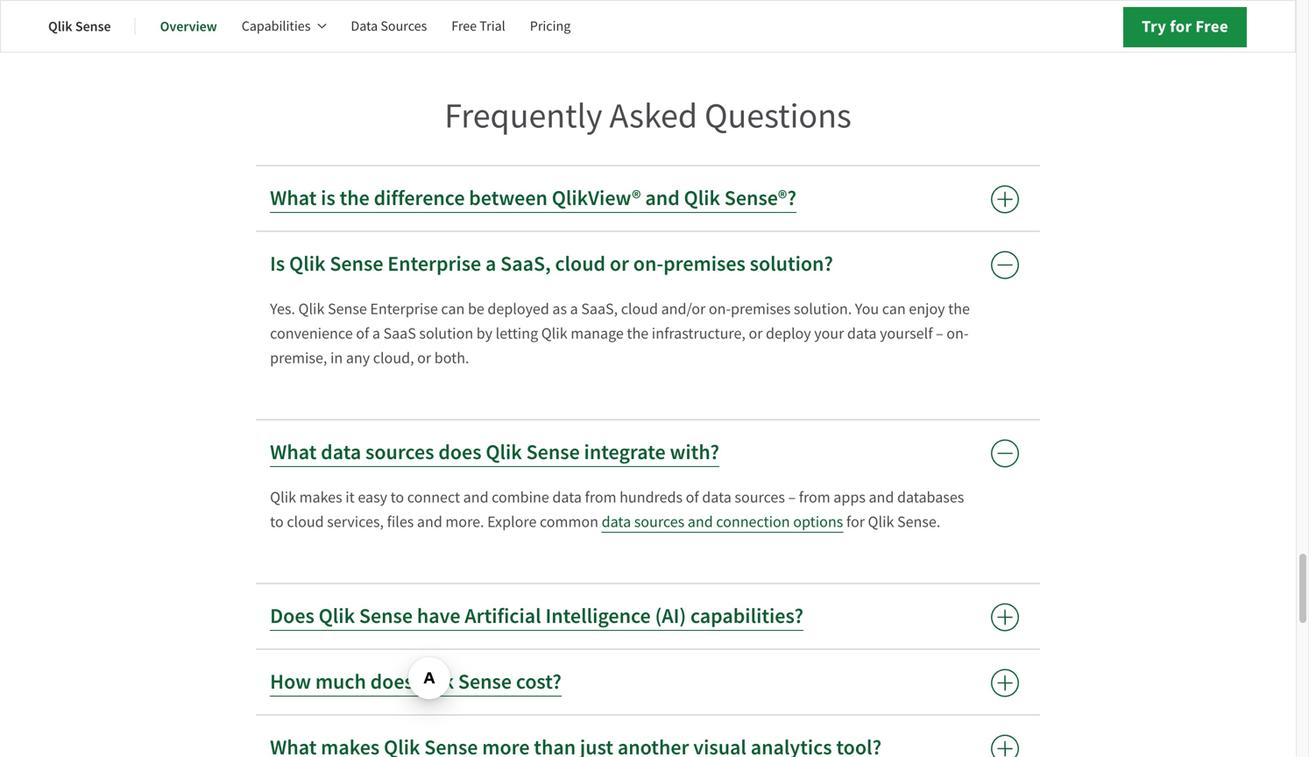 Task type: describe. For each thing, give the bounding box(es) containing it.
premises inside the yes. qlik sense enterprise can be deployed as a saas, cloud and/or on-premises solution. you can enjoy the convenience of a saas solution by letting qlik manage the infrastructure, or deploy your data yourself – on- premise, in any cloud, or both.
[[731, 299, 791, 319]]

letting
[[496, 324, 538, 344]]

qlik inside "dropdown button"
[[289, 250, 326, 278]]

how much does qlik sense cost? button
[[256, 650, 1041, 715]]

does
[[270, 603, 315, 630]]

1 can from the left
[[441, 299, 465, 319]]

2 vertical spatial or
[[417, 348, 432, 368]]

on- inside "dropdown button"
[[634, 250, 664, 278]]

yes. qlik sense enterprise can be deployed as a saas, cloud and/or on-premises solution. you can enjoy the convenience of a saas solution by letting qlik manage the infrastructure, or deploy your data yourself – on- premise, in any cloud, or both.
[[270, 299, 971, 368]]

– inside the yes. qlik sense enterprise can be deployed as a saas, cloud and/or on-premises solution. you can enjoy the convenience of a saas solution by letting qlik manage the infrastructure, or deploy your data yourself – on- premise, in any cloud, or both.
[[936, 324, 944, 344]]

databases
[[898, 487, 965, 508]]

options
[[794, 512, 844, 532]]

cloud inside is qlik sense enterprise a saas, cloud or on-premises solution? "dropdown button"
[[555, 250, 606, 278]]

solution.
[[794, 299, 852, 319]]

saas, inside "dropdown button"
[[501, 250, 551, 278]]

1 horizontal spatial for
[[1171, 15, 1193, 38]]

and/or
[[662, 299, 706, 319]]

(ai)
[[655, 603, 687, 630]]

combine
[[492, 487, 550, 508]]

free trial link
[[452, 5, 506, 47]]

does inside dropdown button
[[371, 669, 414, 696]]

intelligence
[[546, 603, 651, 630]]

1 vertical spatial for
[[847, 512, 865, 532]]

solution?
[[750, 250, 834, 278]]

qlikview®
[[552, 185, 641, 212]]

as
[[553, 299, 567, 319]]

difference
[[374, 185, 465, 212]]

does inside 'dropdown button'
[[439, 439, 482, 466]]

what data sources does qlik sense integrate with?
[[270, 439, 720, 466]]

sources inside qlik makes it easy to connect and combine data from hundreds of data sources – from apps and databases to cloud services, files and more. explore common
[[735, 487, 785, 508]]

makes
[[300, 487, 343, 508]]

any
[[346, 348, 370, 368]]

0 horizontal spatial to
[[270, 512, 284, 532]]

1 horizontal spatial sources
[[635, 512, 685, 532]]

or inside is qlik sense enterprise a saas, cloud or on-premises solution? "dropdown button"
[[610, 250, 630, 278]]

qlik makes it easy to connect and combine data from hundreds of data sources – from apps and databases to cloud services, files and more. explore common
[[270, 487, 965, 532]]

have
[[417, 603, 461, 630]]

the inside dropdown button
[[340, 185, 370, 212]]

and left connection
[[688, 512, 713, 532]]

premises inside "dropdown button"
[[664, 250, 746, 278]]

data sources and connection options link
[[602, 512, 844, 533]]

and inside dropdown button
[[646, 185, 680, 212]]

cloud inside the yes. qlik sense enterprise can be deployed as a saas, cloud and/or on-premises solution. you can enjoy the convenience of a saas solution by letting qlik manage the infrastructure, or deploy your data yourself – on- premise, in any cloud, or both.
[[621, 299, 658, 319]]

– inside qlik makes it easy to connect and combine data from hundreds of data sources – from apps and databases to cloud services, files and more. explore common
[[789, 487, 796, 508]]

is qlik sense enterprise a saas, cloud or on-premises solution? button
[[256, 232, 1041, 297]]

explore
[[488, 512, 537, 532]]

is
[[321, 185, 336, 212]]

yes.
[[270, 299, 295, 319]]

try for free link
[[1124, 7, 1248, 47]]

sense inside the yes. qlik sense enterprise can be deployed as a saas, cloud and/or on-premises solution. you can enjoy the convenience of a saas solution by letting qlik manage the infrastructure, or deploy your data yourself – on- premise, in any cloud, or both.
[[328, 299, 367, 319]]

2 horizontal spatial or
[[749, 324, 763, 344]]

frequently asked questions
[[445, 94, 852, 139]]

between
[[469, 185, 548, 212]]

deploy
[[766, 324, 812, 344]]

capabilities
[[242, 17, 311, 35]]

and right apps
[[869, 487, 895, 508]]

with?
[[670, 439, 720, 466]]

connect
[[408, 487, 460, 508]]

services,
[[327, 512, 384, 532]]

sources inside 'dropdown button'
[[366, 439, 435, 466]]

1 horizontal spatial free
[[1196, 15, 1229, 38]]

1 vertical spatial the
[[949, 299, 971, 319]]

1 vertical spatial a
[[570, 299, 578, 319]]

how
[[270, 669, 311, 696]]

trial
[[480, 17, 506, 35]]

saas
[[384, 324, 416, 344]]

capabilities link
[[242, 5, 327, 47]]

both.
[[435, 348, 470, 368]]

1 from from the left
[[585, 487, 617, 508]]

premise,
[[270, 348, 327, 368]]

2 from from the left
[[799, 487, 831, 508]]

is qlik sense enterprise a saas, cloud or on-premises solution?
[[270, 250, 834, 278]]

artificial
[[465, 603, 542, 630]]

capabilities?
[[691, 603, 804, 630]]

sources
[[381, 17, 427, 35]]

does qlik sense have artificial intelligence (ai) capabilities? button
[[256, 584, 1041, 649]]

of inside qlik makes it easy to connect and combine data from hundreds of data sources – from apps and databases to cloud services, files and more. explore common
[[686, 487, 699, 508]]

pricing link
[[530, 5, 571, 47]]

free inside "link"
[[452, 17, 477, 35]]



Task type: vqa. For each thing, say whether or not it's contained in the screenshot.
on
no



Task type: locate. For each thing, give the bounding box(es) containing it.
data up it
[[321, 439, 361, 466]]

1 horizontal spatial from
[[799, 487, 831, 508]]

what for what data sources does qlik sense integrate with?
[[270, 439, 317, 466]]

data inside the yes. qlik sense enterprise can be deployed as a saas, cloud and/or on-premises solution. you can enjoy the convenience of a saas solution by letting qlik manage the infrastructure, or deploy your data yourself – on- premise, in any cloud, or both.
[[848, 324, 877, 344]]

does up connect
[[439, 439, 482, 466]]

how much does qlik sense cost?
[[270, 669, 562, 696]]

2 vertical spatial a
[[372, 324, 380, 344]]

of inside the yes. qlik sense enterprise can be deployed as a saas, cloud and/or on-premises solution. you can enjoy the convenience of a saas solution by letting qlik manage the infrastructure, or deploy your data yourself – on- premise, in any cloud, or both.
[[356, 324, 369, 344]]

2 horizontal spatial on-
[[947, 324, 969, 344]]

0 vertical spatial premises
[[664, 250, 746, 278]]

from
[[585, 487, 617, 508], [799, 487, 831, 508]]

on- up and/or
[[634, 250, 664, 278]]

connection
[[717, 512, 791, 532]]

and
[[646, 185, 680, 212], [464, 487, 489, 508], [869, 487, 895, 508], [417, 512, 443, 532], [688, 512, 713, 532]]

1 horizontal spatial to
[[391, 487, 404, 508]]

overview link
[[160, 5, 217, 47]]

from up common
[[585, 487, 617, 508]]

by
[[477, 324, 493, 344]]

enterprise inside the yes. qlik sense enterprise can be deployed as a saas, cloud and/or on-premises solution. you can enjoy the convenience of a saas solution by letting qlik manage the infrastructure, or deploy your data yourself – on- premise, in any cloud, or both.
[[370, 299, 438, 319]]

1 vertical spatial saas,
[[582, 299, 618, 319]]

yourself
[[880, 324, 933, 344]]

2 vertical spatial the
[[627, 324, 649, 344]]

0 horizontal spatial sources
[[366, 439, 435, 466]]

2 horizontal spatial sources
[[735, 487, 785, 508]]

1 vertical spatial on-
[[709, 299, 731, 319]]

from up the options
[[799, 487, 831, 508]]

2 horizontal spatial cloud
[[621, 299, 658, 319]]

2 what from the top
[[270, 439, 317, 466]]

and right qlikview®
[[646, 185, 680, 212]]

convenience
[[270, 324, 353, 344]]

a right 'as'
[[570, 299, 578, 319]]

1 vertical spatial to
[[270, 512, 284, 532]]

0 horizontal spatial –
[[789, 487, 796, 508]]

or
[[610, 250, 630, 278], [749, 324, 763, 344], [417, 348, 432, 368]]

0 horizontal spatial saas,
[[501, 250, 551, 278]]

what data sources does qlik sense integrate with? button
[[256, 420, 1041, 485]]

0 horizontal spatial or
[[417, 348, 432, 368]]

qlik inside 'dropdown button'
[[486, 439, 522, 466]]

be
[[468, 299, 485, 319]]

– down "enjoy"
[[936, 324, 944, 344]]

enterprise for a
[[388, 250, 482, 278]]

is
[[270, 250, 285, 278]]

enterprise up be
[[388, 250, 482, 278]]

0 vertical spatial on-
[[634, 250, 664, 278]]

sources up connection
[[735, 487, 785, 508]]

0 vertical spatial cloud
[[555, 250, 606, 278]]

2 can from the left
[[883, 299, 906, 319]]

sense inside "link"
[[75, 17, 111, 36]]

the right 'is'
[[340, 185, 370, 212]]

a
[[486, 250, 497, 278], [570, 299, 578, 319], [372, 324, 380, 344]]

for right try
[[1171, 15, 1193, 38]]

sense.
[[898, 512, 941, 532]]

sense inside "dropdown button"
[[330, 250, 384, 278]]

0 vertical spatial to
[[391, 487, 404, 508]]

free left trial
[[452, 17, 477, 35]]

easy
[[358, 487, 388, 508]]

for
[[1171, 15, 1193, 38], [847, 512, 865, 532]]

of up "data sources and connection options" link
[[686, 487, 699, 508]]

much
[[315, 669, 366, 696]]

apps
[[834, 487, 866, 508]]

the right manage
[[627, 324, 649, 344]]

qlik sense
[[48, 17, 111, 36]]

data
[[848, 324, 877, 344], [321, 439, 361, 466], [553, 487, 582, 508], [703, 487, 732, 508], [602, 512, 631, 532]]

2 horizontal spatial the
[[949, 299, 971, 319]]

sources down hundreds
[[635, 512, 685, 532]]

sense®?
[[725, 185, 797, 212]]

questions
[[705, 94, 852, 139]]

cost?
[[516, 669, 562, 696]]

frequently
[[445, 94, 603, 139]]

menu bar containing qlik sense
[[48, 5, 596, 47]]

0 vertical spatial –
[[936, 324, 944, 344]]

overview
[[160, 17, 217, 36]]

0 vertical spatial does
[[439, 439, 482, 466]]

1 horizontal spatial –
[[936, 324, 944, 344]]

–
[[936, 324, 944, 344], [789, 487, 796, 508]]

saas,
[[501, 250, 551, 278], [582, 299, 618, 319]]

data down 'you'
[[848, 324, 877, 344]]

sense
[[75, 17, 111, 36], [330, 250, 384, 278], [328, 299, 367, 319], [527, 439, 580, 466], [359, 603, 413, 630], [458, 669, 512, 696]]

what inside 'dropdown button'
[[270, 439, 317, 466]]

the
[[340, 185, 370, 212], [949, 299, 971, 319], [627, 324, 649, 344]]

enterprise for can
[[370, 299, 438, 319]]

and down connect
[[417, 512, 443, 532]]

data down hundreds
[[602, 512, 631, 532]]

0 horizontal spatial the
[[340, 185, 370, 212]]

1 vertical spatial of
[[686, 487, 699, 508]]

on-
[[634, 250, 664, 278], [709, 299, 731, 319], [947, 324, 969, 344]]

cloud down makes
[[287, 512, 324, 532]]

data inside 'dropdown button'
[[321, 439, 361, 466]]

0 vertical spatial or
[[610, 250, 630, 278]]

1 horizontal spatial the
[[627, 324, 649, 344]]

sources up easy at the bottom left of the page
[[366, 439, 435, 466]]

data sources
[[351, 17, 427, 35]]

integrate
[[584, 439, 666, 466]]

0 vertical spatial what
[[270, 185, 317, 212]]

for down apps
[[847, 512, 865, 532]]

more.
[[446, 512, 484, 532]]

data up "data sources and connection options" link
[[703, 487, 732, 508]]

1 vertical spatial sources
[[735, 487, 785, 508]]

to left services,
[[270, 512, 284, 532]]

1 horizontal spatial a
[[486, 250, 497, 278]]

0 horizontal spatial on-
[[634, 250, 664, 278]]

it
[[346, 487, 355, 508]]

data up common
[[553, 487, 582, 508]]

a left saas
[[372, 324, 380, 344]]

cloud up 'as'
[[555, 250, 606, 278]]

saas, inside the yes. qlik sense enterprise can be deployed as a saas, cloud and/or on-premises solution. you can enjoy the convenience of a saas solution by letting qlik manage the infrastructure, or deploy your data yourself – on- premise, in any cloud, or both.
[[582, 299, 618, 319]]

– up the data sources and connection options for qlik sense.
[[789, 487, 796, 508]]

data
[[351, 17, 378, 35]]

try
[[1142, 15, 1167, 38]]

does
[[439, 439, 482, 466], [371, 669, 414, 696]]

sources
[[366, 439, 435, 466], [735, 487, 785, 508], [635, 512, 685, 532]]

what is the difference between qlikview® and qlik sense®?
[[270, 185, 797, 212]]

can right 'you'
[[883, 299, 906, 319]]

to
[[391, 487, 404, 508], [270, 512, 284, 532]]

1 horizontal spatial cloud
[[555, 250, 606, 278]]

2 vertical spatial sources
[[635, 512, 685, 532]]

0 vertical spatial the
[[340, 185, 370, 212]]

what is the difference between qlikview® and qlik sense®? button
[[256, 166, 1041, 231]]

hundreds
[[620, 487, 683, 508]]

1 horizontal spatial or
[[610, 250, 630, 278]]

0 horizontal spatial free
[[452, 17, 477, 35]]

qlik inside qlik makes it easy to connect and combine data from hundreds of data sources – from apps and databases to cloud services, files and more. explore common
[[270, 487, 296, 508]]

asked
[[610, 94, 698, 139]]

0 horizontal spatial can
[[441, 299, 465, 319]]

you
[[856, 299, 880, 319]]

0 horizontal spatial for
[[847, 512, 865, 532]]

the right "enjoy"
[[949, 299, 971, 319]]

infrastructure,
[[652, 324, 746, 344]]

on- up infrastructure,
[[709, 299, 731, 319]]

what left 'is'
[[270, 185, 317, 212]]

on- right yourself
[[947, 324, 969, 344]]

0 vertical spatial sources
[[366, 439, 435, 466]]

0 horizontal spatial a
[[372, 324, 380, 344]]

qlik
[[48, 17, 72, 36], [684, 185, 721, 212], [289, 250, 326, 278], [299, 299, 325, 319], [542, 324, 568, 344], [486, 439, 522, 466], [270, 487, 296, 508], [868, 512, 895, 532], [319, 603, 355, 630], [418, 669, 454, 696]]

enterprise up saas
[[370, 299, 438, 319]]

2 vertical spatial on-
[[947, 324, 969, 344]]

common
[[540, 512, 599, 532]]

1 vertical spatial –
[[789, 487, 796, 508]]

1 vertical spatial what
[[270, 439, 317, 466]]

data sources link
[[351, 5, 427, 47]]

1 vertical spatial does
[[371, 669, 414, 696]]

enterprise inside "dropdown button"
[[388, 250, 482, 278]]

of up any
[[356, 324, 369, 344]]

1 horizontal spatial does
[[439, 439, 482, 466]]

0 horizontal spatial cloud
[[287, 512, 324, 532]]

or left both.
[[417, 348, 432, 368]]

0 vertical spatial enterprise
[[388, 250, 482, 278]]

your
[[815, 324, 845, 344]]

saas, up deployed
[[501, 250, 551, 278]]

pricing
[[530, 17, 571, 35]]

enjoy
[[909, 299, 946, 319]]

0 vertical spatial for
[[1171, 15, 1193, 38]]

what
[[270, 185, 317, 212], [270, 439, 317, 466]]

to up files
[[391, 487, 404, 508]]

deployed
[[488, 299, 550, 319]]

qlik sense link
[[48, 5, 111, 47]]

2 horizontal spatial a
[[570, 299, 578, 319]]

1 vertical spatial or
[[749, 324, 763, 344]]

cloud inside qlik makes it easy to connect and combine data from hundreds of data sources – from apps and databases to cloud services, files and more. explore common
[[287, 512, 324, 532]]

1 vertical spatial enterprise
[[370, 299, 438, 319]]

1 horizontal spatial on-
[[709, 299, 731, 319]]

manage
[[571, 324, 624, 344]]

0 vertical spatial of
[[356, 324, 369, 344]]

0 vertical spatial saas,
[[501, 250, 551, 278]]

try for free
[[1142, 15, 1229, 38]]

qlik inside "link"
[[48, 17, 72, 36]]

a up deployed
[[486, 250, 497, 278]]

saas, up manage
[[582, 299, 618, 319]]

does qlik sense have artificial intelligence (ai) capabilities?
[[270, 603, 804, 630]]

menu bar
[[48, 5, 596, 47]]

of
[[356, 324, 369, 344], [686, 487, 699, 508]]

0 horizontal spatial from
[[585, 487, 617, 508]]

data sources and connection options for qlik sense.
[[602, 512, 941, 532]]

0 horizontal spatial does
[[371, 669, 414, 696]]

premises up deploy
[[731, 299, 791, 319]]

cloud
[[555, 250, 606, 278], [621, 299, 658, 319], [287, 512, 324, 532]]

can left be
[[441, 299, 465, 319]]

what for what is the difference between qlikview® and qlik sense®?
[[270, 185, 317, 212]]

free trial
[[452, 17, 506, 35]]

free
[[1196, 15, 1229, 38], [452, 17, 477, 35]]

1 what from the top
[[270, 185, 317, 212]]

1 horizontal spatial of
[[686, 487, 699, 508]]

1 vertical spatial cloud
[[621, 299, 658, 319]]

or up the yes. qlik sense enterprise can be deployed as a saas, cloud and/or on-premises solution. you can enjoy the convenience of a saas solution by letting qlik manage the infrastructure, or deploy your data yourself – on- premise, in any cloud, or both.
[[610, 250, 630, 278]]

free right try
[[1196, 15, 1229, 38]]

1 vertical spatial premises
[[731, 299, 791, 319]]

0 horizontal spatial of
[[356, 324, 369, 344]]

files
[[387, 512, 414, 532]]

sense inside 'dropdown button'
[[527, 439, 580, 466]]

what inside dropdown button
[[270, 185, 317, 212]]

what up makes
[[270, 439, 317, 466]]

cloud,
[[373, 348, 414, 368]]

and up more.
[[464, 487, 489, 508]]

premises up and/or
[[664, 250, 746, 278]]

1 horizontal spatial can
[[883, 299, 906, 319]]

2 vertical spatial cloud
[[287, 512, 324, 532]]

cloud left and/or
[[621, 299, 658, 319]]

a inside "dropdown button"
[[486, 250, 497, 278]]

1 horizontal spatial saas,
[[582, 299, 618, 319]]

or left deploy
[[749, 324, 763, 344]]

in
[[331, 348, 343, 368]]

0 vertical spatial a
[[486, 250, 497, 278]]

does right much
[[371, 669, 414, 696]]

solution
[[419, 324, 474, 344]]



